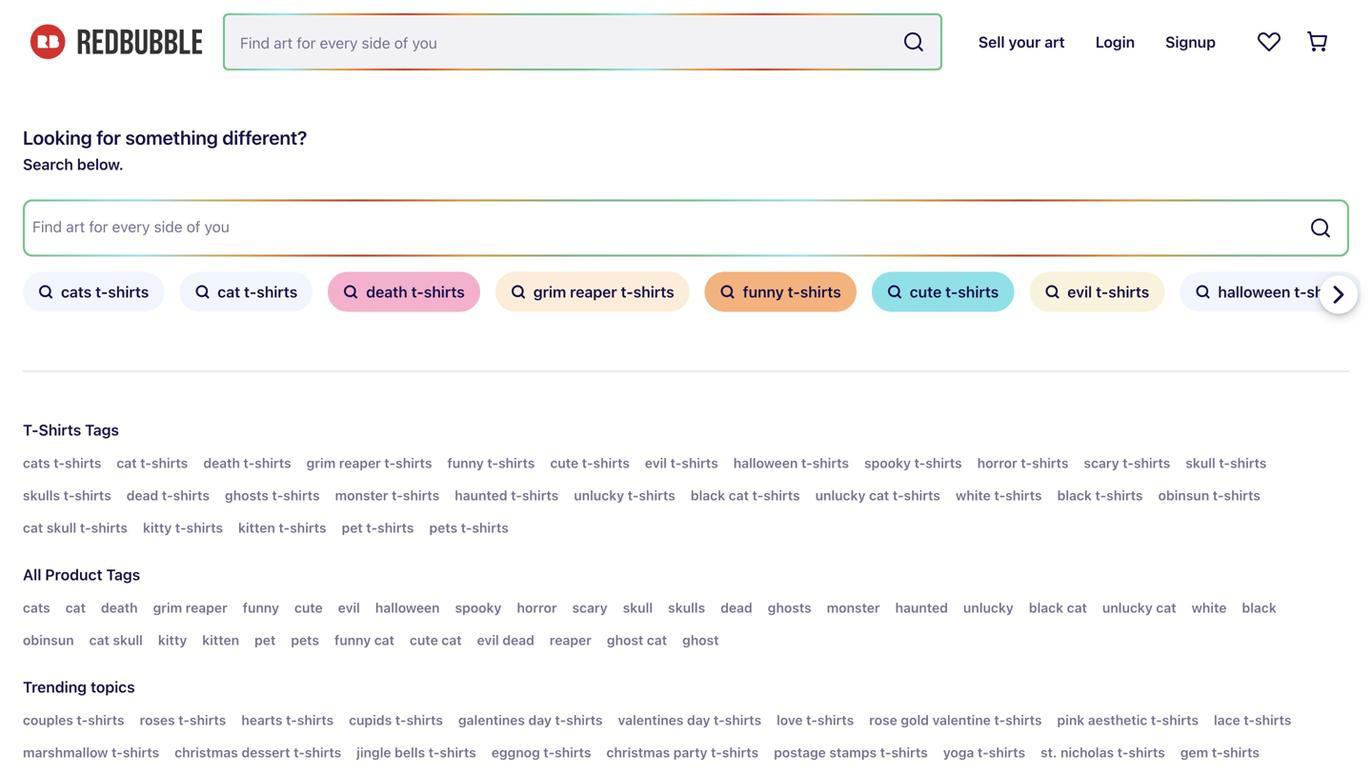 Task type: locate. For each thing, give the bounding box(es) containing it.
0 horizontal spatial cute t-shirts
[[550, 456, 630, 471]]

0 horizontal spatial grim
[[153, 600, 182, 616]]

jingle bells t-shirts link
[[357, 742, 476, 765]]

3 $23.34 from the left
[[918, 39, 970, 57]]

pet down funny link
[[255, 633, 276, 649]]

kitten down 'grim reaper' link
[[202, 633, 239, 649]]

kitty
[[143, 520, 172, 536], [158, 633, 187, 649]]

1 vertical spatial evil t-shirts
[[645, 456, 718, 471]]

cat skull
[[89, 633, 143, 649]]

0 vertical spatial dead
[[127, 488, 159, 504]]

1 vertical spatial white
[[1192, 600, 1227, 616]]

0 vertical spatial white
[[956, 488, 991, 504]]

funny
[[743, 283, 784, 301], [448, 456, 484, 471], [243, 600, 279, 616], [335, 633, 371, 649]]

gem t-shirts link
[[1181, 742, 1260, 765]]

2 horizontal spatial death
[[366, 283, 408, 301]]

2 vertical spatial dead
[[503, 633, 535, 649]]

0 vertical spatial pets
[[429, 520, 458, 536]]

none field search term
[[225, 15, 941, 69]]

horror
[[978, 456, 1018, 471], [517, 600, 557, 616]]

0 vertical spatial grim reaper t-shirts
[[534, 283, 675, 301]]

3 by from the left
[[470, 8, 486, 24]]

unlucky down 'halloween t-shirts' link on the bottom
[[816, 488, 866, 504]]

for
[[97, 126, 121, 149]]

1 horizontal spatial by jackteagle
[[247, 8, 329, 24]]

halloween link
[[375, 597, 440, 620]]

2 ghost from the left
[[683, 633, 719, 649]]

0 horizontal spatial haunted
[[455, 488, 508, 504]]

skulls for skulls t-shirts
[[23, 488, 60, 504]]

by jackteagle
[[23, 8, 105, 24], [247, 8, 329, 24]]

0 horizontal spatial grim reaper t-shirts
[[307, 456, 432, 471]]

marshmallow
[[23, 745, 108, 761]]

search image for cat t-shirts
[[195, 284, 210, 300]]

galentines day t-shirts link
[[458, 710, 603, 733]]

unlucky down cute t-shirts link
[[574, 488, 624, 504]]

cats
[[61, 283, 92, 301], [23, 456, 50, 471], [23, 600, 50, 616]]

0 horizontal spatial by misscassiebee link
[[470, 0, 679, 72]]

cute t-shirts
[[910, 283, 999, 301], [550, 456, 630, 471]]

gold
[[901, 713, 929, 729]]

$23.34
[[23, 39, 75, 57], [247, 39, 299, 57], [918, 39, 970, 57]]

kitty down 'grim reaper' link
[[158, 633, 187, 649]]

0 horizontal spatial horror
[[517, 600, 557, 616]]

scary
[[1084, 456, 1120, 471], [572, 600, 608, 616]]

1 horizontal spatial white
[[1192, 600, 1227, 616]]

pets down 'cute' link
[[291, 633, 319, 649]]

0 horizontal spatial by jackteagle
[[23, 8, 105, 24]]

0 horizontal spatial obinsun
[[23, 633, 74, 649]]

2 vertical spatial grim
[[153, 600, 182, 616]]

0 horizontal spatial ghosts
[[225, 488, 269, 504]]

0 vertical spatial spooky
[[865, 456, 911, 471]]

None field
[[225, 15, 941, 69], [25, 202, 1348, 255], [25, 202, 1348, 255]]

white left the black link
[[1192, 600, 1227, 616]]

cat t-shirts link
[[117, 452, 188, 475]]

2 search image from the left
[[1196, 284, 1211, 300]]

1 horizontal spatial jackteagle
[[266, 8, 329, 24]]

dead for dead t-shirts
[[127, 488, 159, 504]]

1 vertical spatial death t-shirts
[[203, 456, 291, 471]]

1 horizontal spatial by misscassiebee
[[694, 8, 806, 24]]

0 vertical spatial skulls
[[23, 488, 60, 504]]

day up eggnog t-shirts
[[529, 713, 552, 729]]

2 horizontal spatial $23.34
[[918, 39, 970, 57]]

tags for all product tags
[[106, 566, 140, 584]]

roses t-shirts
[[140, 713, 226, 729]]

cute link
[[295, 597, 323, 620]]

death link
[[101, 597, 138, 620]]

black right unlucky 'link'
[[1029, 600, 1064, 616]]

trending
[[23, 679, 87, 697]]

cupids t-shirts
[[349, 713, 443, 729]]

cat inside 'link'
[[442, 633, 462, 649]]

1 horizontal spatial monster
[[827, 600, 880, 616]]

0 horizontal spatial jackteagle
[[42, 8, 105, 24]]

evil t-shirts link
[[645, 452, 718, 475]]

cats link
[[23, 597, 50, 620]]

christmas inside christmas party t-shirts "link"
[[607, 745, 670, 761]]

grim inside 'grim reaper' link
[[153, 600, 182, 616]]

1 by jackteagle from the left
[[23, 8, 105, 24]]

ghosts right dead link
[[768, 600, 812, 616]]

0 horizontal spatial monster
[[335, 488, 388, 504]]

0 horizontal spatial halloween t-shirts
[[734, 456, 849, 471]]

5 search image from the left
[[887, 284, 903, 300]]

christmas inside christmas dessert t-shirts link
[[175, 745, 238, 761]]

1 horizontal spatial grim
[[307, 456, 336, 471]]

dead down 'cat t-shirts' link
[[127, 488, 159, 504]]

2 vertical spatial cats
[[23, 600, 50, 616]]

1 vertical spatial scary
[[572, 600, 608, 616]]

1 vertical spatial funny t-shirts
[[448, 456, 535, 471]]

search image for evil t-shirts
[[1045, 284, 1060, 300]]

valentines
[[618, 713, 684, 729]]

unlucky right haunted link
[[964, 600, 1014, 616]]

0 horizontal spatial halloween
[[375, 600, 440, 616]]

unlucky right black cat
[[1103, 600, 1153, 616]]

1 vertical spatial horror
[[517, 600, 557, 616]]

2 day from the left
[[687, 713, 711, 729]]

skull
[[1186, 456, 1216, 471], [47, 520, 77, 536], [623, 600, 653, 616], [113, 633, 143, 649]]

Search term search field
[[225, 15, 895, 69]]

obinsun
[[1159, 488, 1210, 504], [23, 633, 74, 649]]

bells
[[395, 745, 425, 761]]

haunted
[[455, 488, 508, 504], [896, 600, 948, 616]]

day for valentines
[[687, 713, 711, 729]]

obinsun t-shirts
[[1159, 488, 1261, 504]]

grim reaper link
[[153, 597, 228, 620]]

0 horizontal spatial skulls
[[23, 488, 60, 504]]

reaper
[[570, 283, 617, 301], [339, 456, 381, 471], [186, 600, 228, 616], [550, 633, 592, 649]]

black down 'evil t-shirts' link
[[691, 488, 726, 504]]

cat t-shirts
[[218, 283, 298, 301], [117, 456, 188, 471]]

jingle bells t-shirts
[[357, 745, 476, 761]]

0 horizontal spatial dead
[[127, 488, 159, 504]]

nicholas
[[1061, 745, 1114, 761]]

valentines day t-shirts link
[[618, 710, 762, 733]]

yoga  t-shirts link
[[944, 742, 1026, 765]]

pet for pet t-shirts
[[342, 520, 363, 536]]

white down horror t-shirts link
[[956, 488, 991, 504]]

pets down monster t-shirts link
[[429, 520, 458, 536]]

kitty down 'dead t-shirts' link
[[143, 520, 172, 536]]

1 ghost from the left
[[607, 633, 644, 649]]

0 horizontal spatial white
[[956, 488, 991, 504]]

st. nicholas t-shirts
[[1041, 745, 1166, 761]]

1 vertical spatial spooky
[[455, 600, 502, 616]]

0 vertical spatial funny t-shirts
[[743, 283, 842, 301]]

kitten down ghosts t-shirts link
[[238, 520, 275, 536]]

1 horizontal spatial by misscassiebee link
[[694, 0, 902, 72]]

unlucky for unlucky
[[964, 600, 1014, 616]]

christmas down roses t-shirts link
[[175, 745, 238, 761]]

2 misscassiebee from the left
[[713, 8, 806, 24]]

skull down skulls t-shirts link
[[47, 520, 77, 536]]

1 vertical spatial haunted
[[896, 600, 948, 616]]

obinsun down cats link
[[23, 633, 74, 649]]

0 vertical spatial ghosts
[[225, 488, 269, 504]]

pets for pets t-shirts
[[429, 520, 458, 536]]

spooky t-shirts link
[[865, 452, 962, 475]]

3 search image from the left
[[343, 284, 359, 300]]

pets link
[[291, 630, 319, 652]]

obinsun down skull t-shirts link
[[1159, 488, 1210, 504]]

1 vertical spatial cat t-shirts
[[117, 456, 188, 471]]

skull down the death link
[[113, 633, 143, 649]]

monster for monster
[[827, 600, 880, 616]]

love t-shirts
[[777, 713, 854, 729]]

1 horizontal spatial evil t-shirts
[[1068, 283, 1150, 301]]

grim for cute t-shirts
[[307, 456, 336, 471]]

kitten for kitten
[[202, 633, 239, 649]]

rose
[[870, 713, 898, 729]]

0 vertical spatial scary
[[1084, 456, 1120, 471]]

2 vertical spatial halloween
[[375, 600, 440, 616]]

1 vertical spatial skulls
[[668, 600, 706, 616]]

haunted for haunted
[[896, 600, 948, 616]]

monster down grim reaper t-shirts link
[[335, 488, 388, 504]]

1 vertical spatial grim reaper t-shirts
[[307, 456, 432, 471]]

0 horizontal spatial funny t-shirts
[[448, 456, 535, 471]]

black right white link
[[1242, 600, 1277, 616]]

search image for grim reaper t-shirts
[[511, 284, 526, 300]]

dead right 'skulls' link
[[721, 600, 753, 616]]

hearts t-shirts
[[241, 713, 334, 729]]

black inside "link"
[[1029, 600, 1064, 616]]

by misscassiebee
[[470, 8, 582, 24], [694, 8, 806, 24], [918, 8, 1030, 24]]

monster right ghosts 'link'
[[827, 600, 880, 616]]

grim inside grim reaper t-shirts link
[[307, 456, 336, 471]]

1 horizontal spatial halloween t-shirts
[[1219, 283, 1348, 301]]

pets
[[429, 520, 458, 536], [291, 633, 319, 649]]

haunted down funny t-shirts link
[[455, 488, 508, 504]]

cat skull t-shirts
[[23, 520, 128, 536]]

0 horizontal spatial cat t-shirts
[[117, 456, 188, 471]]

obinsun for obinsun t-shirts
[[1159, 488, 1210, 504]]

topics
[[91, 679, 135, 697]]

1 vertical spatial tags
[[106, 566, 140, 584]]

0 vertical spatial tags
[[85, 421, 119, 439]]

6 search image from the left
[[1045, 284, 1060, 300]]

0 horizontal spatial $23.34
[[23, 39, 75, 57]]

4 by from the left
[[694, 8, 710, 24]]

tags up the death link
[[106, 566, 140, 584]]

spooky for spooky
[[455, 600, 502, 616]]

0 horizontal spatial search image
[[720, 284, 736, 300]]

black
[[691, 488, 726, 504], [1058, 488, 1092, 504], [1029, 600, 1064, 616], [1242, 600, 1277, 616]]

1 horizontal spatial pet
[[342, 520, 363, 536]]

search image
[[38, 284, 53, 300], [195, 284, 210, 300], [343, 284, 359, 300], [511, 284, 526, 300], [887, 284, 903, 300], [1045, 284, 1060, 300]]

black for black cat t-shirts
[[691, 488, 726, 504]]

obinsun link
[[23, 630, 74, 652]]

1 vertical spatial pets
[[291, 633, 319, 649]]

0 vertical spatial cat t-shirts
[[218, 283, 298, 301]]

cat skull t-shirts link
[[23, 517, 128, 540]]

0 horizontal spatial spooky
[[455, 600, 502, 616]]

ghost down 'skulls' link
[[683, 633, 719, 649]]

below.
[[77, 155, 124, 173]]

black down horror t-shirts link
[[1058, 488, 1092, 504]]

0 vertical spatial obinsun
[[1159, 488, 1210, 504]]

1 search image from the left
[[38, 284, 53, 300]]

1 day from the left
[[529, 713, 552, 729]]

1 horizontal spatial misscassiebee
[[713, 8, 806, 24]]

0 vertical spatial halloween
[[1219, 283, 1291, 301]]

cat inside "link"
[[1067, 600, 1088, 616]]

kitty t-shirts link
[[143, 517, 223, 540]]

pet for pet
[[255, 633, 276, 649]]

cute
[[910, 283, 942, 301], [550, 456, 579, 471], [295, 600, 323, 616], [410, 633, 438, 649]]

white t-shirts
[[956, 488, 1042, 504]]

cute inside cute t-shirts link
[[550, 456, 579, 471]]

1 horizontal spatial dead
[[503, 633, 535, 649]]

0 horizontal spatial scary
[[572, 600, 608, 616]]

scary up the black t-shirts
[[1084, 456, 1120, 471]]

skulls up the ghost link
[[668, 600, 706, 616]]

1 vertical spatial cats
[[23, 456, 50, 471]]

shirts
[[39, 421, 81, 439]]

0 vertical spatial horror
[[978, 456, 1018, 471]]

cupids
[[349, 713, 392, 729]]

0 horizontal spatial pet
[[255, 633, 276, 649]]

spooky up evil dead
[[455, 600, 502, 616]]

2 horizontal spatial grim
[[534, 283, 566, 301]]

2 christmas from the left
[[607, 745, 670, 761]]

pets t-shirts
[[429, 520, 509, 536]]

search image
[[720, 284, 736, 300], [1196, 284, 1211, 300]]

2 horizontal spatial by misscassiebee
[[918, 8, 1030, 24]]

5 by from the left
[[918, 8, 933, 24]]

1 horizontal spatial death
[[203, 456, 240, 471]]

1 vertical spatial death
[[203, 456, 240, 471]]

black cat t-shirts
[[691, 488, 800, 504]]

black link
[[1242, 597, 1277, 620]]

day for galentines
[[529, 713, 552, 729]]

ghosts down 'death t-shirts' link
[[225, 488, 269, 504]]

horror up "white t-shirts"
[[978, 456, 1018, 471]]

redbubble logo image
[[31, 25, 202, 59]]

haunted left unlucky 'link'
[[896, 600, 948, 616]]

1 search image from the left
[[720, 284, 736, 300]]

pet t-shirts link
[[342, 517, 414, 540]]

ghost link
[[683, 630, 719, 652]]

dessert
[[242, 745, 290, 761]]

death t-shirts
[[366, 283, 465, 301], [203, 456, 291, 471]]

1 horizontal spatial ghosts
[[768, 600, 812, 616]]

search image for death t-shirts
[[343, 284, 359, 300]]

couples t-shirts link
[[23, 710, 124, 733]]

spooky up unlucky cat t-shirts
[[865, 456, 911, 471]]

0 vertical spatial death t-shirts
[[366, 283, 465, 301]]

1 vertical spatial ghosts
[[768, 600, 812, 616]]

1 vertical spatial pet
[[255, 633, 276, 649]]

dead down horror link
[[503, 633, 535, 649]]

jackteagle
[[42, 8, 105, 24], [266, 8, 329, 24]]

horror up evil dead
[[517, 600, 557, 616]]

unlucky for unlucky cat t-shirts
[[816, 488, 866, 504]]

pets for pets
[[291, 633, 319, 649]]

1 christmas from the left
[[175, 745, 238, 761]]

white for white t-shirts
[[956, 488, 991, 504]]

obinsun for obinsun
[[23, 633, 74, 649]]

1 horizontal spatial halloween
[[734, 456, 798, 471]]

0 vertical spatial cats t-shirts
[[61, 283, 149, 301]]

death t-shirts link
[[203, 452, 291, 475]]

1 horizontal spatial skulls
[[668, 600, 706, 616]]

1 horizontal spatial pets
[[429, 520, 458, 536]]

1 horizontal spatial haunted
[[896, 600, 948, 616]]

white for white
[[1192, 600, 1227, 616]]

scary up reaper link
[[572, 600, 608, 616]]

0 vertical spatial grim
[[534, 283, 566, 301]]

2 search image from the left
[[195, 284, 210, 300]]

0 vertical spatial kitty
[[143, 520, 172, 536]]

skull up obinsun t-shirts
[[1186, 456, 1216, 471]]

1 horizontal spatial spooky
[[865, 456, 911, 471]]

galentines
[[458, 713, 525, 729]]

ghost down the skull link on the left bottom of the page
[[607, 633, 644, 649]]

kitty for kitty t-shirts
[[143, 520, 172, 536]]

1 horizontal spatial christmas
[[607, 745, 670, 761]]

2 by jackteagle from the left
[[247, 8, 329, 24]]

skulls down cats t-shirts link
[[23, 488, 60, 504]]

1 horizontal spatial obinsun
[[1159, 488, 1210, 504]]

grim reaper t-shirts link
[[307, 452, 432, 475]]

1 vertical spatial cute t-shirts
[[550, 456, 630, 471]]

2 vertical spatial death
[[101, 600, 138, 616]]

monster inside monster t-shirts link
[[335, 488, 388, 504]]

tags for t-shirts tags
[[85, 421, 119, 439]]

0 vertical spatial monster
[[335, 488, 388, 504]]

0 horizontal spatial day
[[529, 713, 552, 729]]

1 horizontal spatial cat t-shirts
[[218, 283, 298, 301]]

skulls
[[23, 488, 60, 504], [668, 600, 706, 616]]

None search field
[[32, 218, 1302, 238]]

horror t-shirts
[[978, 456, 1069, 471]]

grim for cute
[[153, 600, 182, 616]]

4 search image from the left
[[511, 284, 526, 300]]

death
[[366, 283, 408, 301], [203, 456, 240, 471], [101, 600, 138, 616]]

christmas down valentines
[[607, 745, 670, 761]]

day up party
[[687, 713, 711, 729]]

1 vertical spatial kitty
[[158, 633, 187, 649]]

cat
[[218, 283, 240, 301], [117, 456, 137, 471], [729, 488, 749, 504], [869, 488, 890, 504], [23, 520, 43, 536], [65, 600, 86, 616], [1067, 600, 1088, 616], [1157, 600, 1177, 616], [89, 633, 109, 649], [374, 633, 395, 649], [442, 633, 462, 649], [647, 633, 667, 649]]

search image for cute t-shirts
[[887, 284, 903, 300]]

evil inside 'evil t-shirts' link
[[645, 456, 667, 471]]

white link
[[1192, 597, 1227, 620]]

kitten t-shirts
[[238, 520, 327, 536]]

lace
[[1214, 713, 1241, 729]]

tags right shirts at the left bottom of page
[[85, 421, 119, 439]]

evil inside evil dead link
[[477, 633, 499, 649]]

christmas for christmas dessert t-shirts
[[175, 745, 238, 761]]

halloween t-shirts
[[1219, 283, 1348, 301], [734, 456, 849, 471]]

pet down monster t-shirts link
[[342, 520, 363, 536]]

pink aesthetic t-shirts link
[[1058, 710, 1199, 733]]

unlucky for unlucky t-shirts
[[574, 488, 624, 504]]

pink
[[1058, 713, 1085, 729]]

1 vertical spatial grim
[[307, 456, 336, 471]]

cupids t-shirts link
[[349, 710, 443, 733]]



Task type: vqa. For each thing, say whether or not it's contained in the screenshot.
'shirts' inside kitten t-shirts Link
yes



Task type: describe. For each thing, give the bounding box(es) containing it.
1 vertical spatial halloween t-shirts
[[734, 456, 849, 471]]

hearts
[[241, 713, 283, 729]]

scary link
[[572, 597, 608, 620]]

scary t-shirts
[[1084, 456, 1171, 471]]

skull t-shirts
[[1186, 456, 1267, 471]]

scary for scary
[[572, 600, 608, 616]]

funny t-shirts link
[[448, 452, 535, 475]]

spooky link
[[455, 597, 502, 620]]

christmas for christmas party t-shirts
[[607, 745, 670, 761]]

cats t-shirts link
[[23, 452, 101, 475]]

search
[[23, 155, 73, 173]]

unlucky for unlucky cat
[[1103, 600, 1153, 616]]

ghosts for ghosts t-shirts
[[225, 488, 269, 504]]

2 by from the left
[[247, 8, 262, 24]]

3 misscassiebee from the left
[[937, 8, 1030, 24]]

2 $23.34 from the left
[[247, 39, 299, 57]]

all product tags
[[23, 566, 140, 584]]

looking
[[23, 126, 92, 149]]

scary for scary t-shirts
[[1084, 456, 1120, 471]]

love t-shirts link
[[777, 710, 854, 733]]

valentine
[[933, 713, 991, 729]]

black for black cat
[[1029, 600, 1064, 616]]

2 by misscassiebee from the left
[[694, 8, 806, 24]]

0 vertical spatial cute t-shirts
[[910, 283, 999, 301]]

2 by misscassiebee link from the left
[[694, 0, 902, 72]]

funny cat link
[[335, 630, 395, 652]]

spooky t-shirts
[[865, 456, 962, 471]]

ghost cat
[[607, 633, 667, 649]]

3 by misscassiebee from the left
[[918, 8, 1030, 24]]

black t-shirts link
[[1058, 485, 1143, 508]]

cute t-shirts link
[[550, 452, 630, 475]]

christmas dessert t-shirts
[[175, 745, 341, 761]]

shirts inside "link"
[[1163, 713, 1199, 729]]

grim reaper
[[153, 600, 228, 616]]

horror for horror
[[517, 600, 557, 616]]

christmas dessert t-shirts link
[[175, 742, 341, 765]]

black for black t-shirts
[[1058, 488, 1092, 504]]

christmas party t-shirts
[[607, 745, 759, 761]]

looking for something different? search below.
[[23, 126, 307, 173]]

2 jackteagle from the left
[[266, 8, 329, 24]]

horror for horror t-shirts
[[978, 456, 1018, 471]]

gem t-shirts
[[1181, 745, 1260, 761]]

marshmallow t-shirts link
[[23, 742, 159, 765]]

kitten t-shirts link
[[238, 517, 327, 540]]

valentines day t-shirts
[[618, 713, 762, 729]]

jingle
[[357, 745, 391, 761]]

halloween inside 'halloween t-shirts' link
[[734, 456, 798, 471]]

1 horizontal spatial grim reaper t-shirts
[[534, 283, 675, 301]]

skulls for skulls
[[668, 600, 706, 616]]

1 vertical spatial cats t-shirts
[[23, 456, 101, 471]]

skull up ghost cat
[[623, 600, 653, 616]]

postage stamps t-shirts link
[[774, 742, 928, 765]]

st. nicholas t-shirts link
[[1041, 742, 1166, 765]]

t-shirts tags
[[23, 421, 119, 439]]

unlucky cat t-shirts
[[816, 488, 941, 504]]

ghosts t-shirts
[[225, 488, 320, 504]]

1 $23.34 from the left
[[23, 39, 75, 57]]

marshmallow t-shirts
[[23, 745, 159, 761]]

haunted t-shirts
[[455, 488, 559, 504]]

postage stamps t-shirts
[[774, 745, 928, 761]]

0 vertical spatial death
[[366, 283, 408, 301]]

unlucky cat t-shirts link
[[816, 485, 941, 508]]

t-shirts link
[[23, 421, 81, 439]]

love
[[777, 713, 803, 729]]

black cat link
[[1029, 597, 1088, 620]]

dead t-shirts
[[127, 488, 210, 504]]

monster for monster t-shirts
[[335, 488, 388, 504]]

spooky for spooky t-shirts
[[865, 456, 911, 471]]

st.
[[1041, 745, 1058, 761]]

funny cat
[[335, 633, 395, 649]]

0 horizontal spatial death
[[101, 600, 138, 616]]

black cat t-shirts link
[[691, 485, 800, 508]]

stamps
[[830, 745, 877, 761]]

couples
[[23, 713, 73, 729]]

cat link
[[65, 597, 86, 620]]

skulls link
[[668, 597, 706, 620]]

yoga  t-shirts
[[944, 745, 1026, 761]]

unlucky t-shirts
[[574, 488, 676, 504]]

monster t-shirts
[[335, 488, 440, 504]]

0 horizontal spatial evil t-shirts
[[645, 456, 718, 471]]

pet link
[[255, 630, 276, 652]]

monster link
[[827, 597, 880, 620]]

obinsun t-shirts link
[[1159, 485, 1261, 508]]

cute inside the 'cute cat' 'link'
[[410, 633, 438, 649]]

something
[[125, 126, 218, 149]]

1 by misscassiebee link from the left
[[470, 0, 679, 72]]

party
[[674, 745, 708, 761]]

postage
[[774, 745, 826, 761]]

ghost for ghost cat
[[607, 633, 644, 649]]

1 by from the left
[[23, 8, 39, 24]]

trending topics
[[23, 679, 135, 697]]

search image for halloween t-shirts
[[1196, 284, 1211, 300]]

search image for cats t-shirts
[[38, 284, 53, 300]]

$24.31 link
[[1141, 0, 1350, 72]]

unlucky cat
[[1103, 600, 1177, 616]]

all
[[23, 566, 41, 584]]

dead for dead
[[721, 600, 753, 616]]

0 vertical spatial halloween t-shirts
[[1219, 283, 1348, 301]]

christmas party t-shirts link
[[607, 742, 759, 765]]

1 by misscassiebee from the left
[[470, 8, 582, 24]]

1 horizontal spatial funny t-shirts
[[743, 283, 842, 301]]

eggnog t-shirts
[[492, 745, 591, 761]]

gem
[[1181, 745, 1209, 761]]

ghost for ghost
[[683, 633, 719, 649]]

cute cat link
[[410, 630, 462, 652]]

haunted t-shirts link
[[455, 485, 559, 508]]

kitten for kitten t-shirts
[[238, 520, 275, 536]]

reaper inside 'grim reaper' link
[[186, 600, 228, 616]]

monster t-shirts link
[[335, 485, 440, 508]]

t- inside "link"
[[1151, 713, 1163, 729]]

evil link
[[338, 597, 360, 620]]

product
[[45, 566, 102, 584]]

0 horizontal spatial death t-shirts
[[203, 456, 291, 471]]

evil dead
[[477, 633, 535, 649]]

0 vertical spatial cats
[[61, 283, 92, 301]]

haunted for haunted t-shirts
[[455, 488, 508, 504]]

search image for funny t-shirts
[[720, 284, 736, 300]]

$24.31
[[1141, 39, 1191, 57]]

yoga
[[944, 745, 975, 761]]

1 misscassiebee from the left
[[490, 8, 582, 24]]

kitty for kitty
[[158, 633, 187, 649]]

1 jackteagle from the left
[[42, 8, 105, 24]]

unlucky link
[[964, 597, 1014, 620]]

roses t-shirts link
[[140, 710, 226, 733]]

scary t-shirts link
[[1084, 452, 1171, 475]]

eggnog
[[492, 745, 540, 761]]

ghosts for ghosts
[[768, 600, 812, 616]]

2 horizontal spatial halloween
[[1219, 283, 1291, 301]]

reaper inside grim reaper t-shirts link
[[339, 456, 381, 471]]

lace t-shirts
[[1214, 713, 1292, 729]]

black cat
[[1029, 600, 1088, 616]]

skulls t-shirts
[[23, 488, 111, 504]]

skulls t-shirts link
[[23, 485, 111, 508]]



